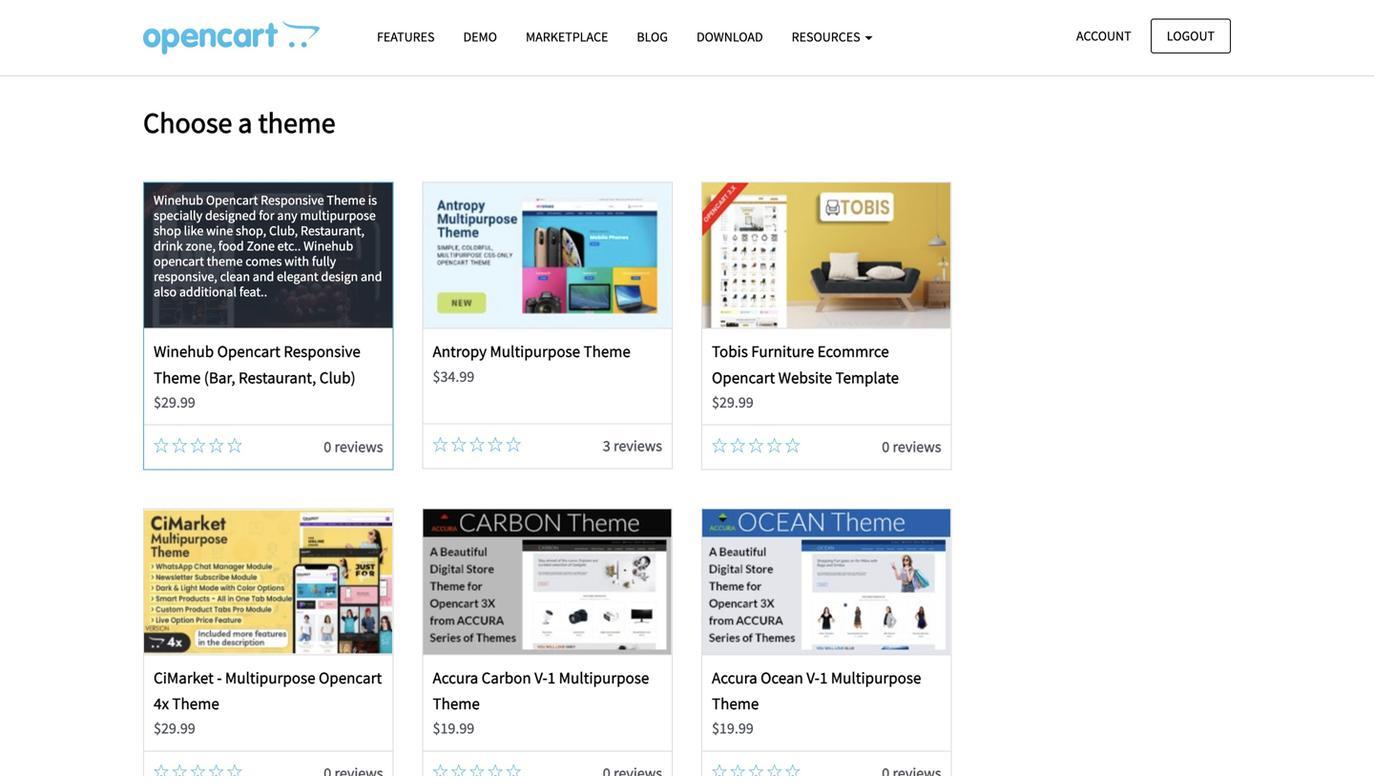Task type: vqa. For each thing, say whether or not it's contained in the screenshot.
1st 1 from left
yes



Task type: locate. For each thing, give the bounding box(es) containing it.
0 horizontal spatial $19.99
[[433, 719, 475, 738]]

logout link
[[1151, 19, 1232, 53]]

1 right ocean
[[820, 668, 828, 688]]

winehub inside winehub opencart responsive theme (bar, restaurant, club) $29.99
[[154, 341, 214, 362]]

0
[[324, 437, 332, 457], [882, 437, 890, 457]]

0 horizontal spatial 1
[[548, 668, 556, 688]]

responsive
[[261, 192, 324, 209], [284, 341, 361, 362]]

0 reviews for tobis furniture ecommrce opencart website template
[[882, 437, 942, 457]]

winehub opencart responsive theme (bar, restaurant, club) image
[[144, 183, 393, 328]]

antropy multipurpose theme image
[[424, 183, 672, 328]]

2 v- from the left
[[807, 668, 820, 688]]

winehub opencart responsive theme is specially designed for any multipurpose shop like wine shop, club, restaurant, drink zone, food zone etc.. winehub opencart theme comes with fully responsive, clean and elegant design and also additional feat.. link
[[144, 183, 393, 328]]

winehub up the shop
[[154, 192, 203, 209]]

account
[[1077, 27, 1132, 44]]

2 accura from the left
[[712, 668, 758, 688]]

0 vertical spatial winehub
[[154, 192, 203, 209]]

1 horizontal spatial v-
[[807, 668, 820, 688]]

restaurant,
[[301, 222, 365, 239], [239, 367, 316, 387]]

ecommrce
[[818, 341, 889, 362]]

0 horizontal spatial accura
[[433, 668, 478, 688]]

ocean
[[761, 668, 804, 688]]

zone
[[247, 237, 275, 255]]

restaurant, inside winehub opencart responsive theme (bar, restaurant, club) $29.99
[[239, 367, 316, 387]]

reviews right 411
[[335, 22, 383, 41]]

accura inside accura ocean v-1 multipurpose theme $19.99
[[712, 668, 758, 688]]

0 horizontal spatial and
[[253, 268, 274, 285]]

1 inside accura carbon v-1 multipurpose theme $19.99
[[548, 668, 556, 688]]

zone,
[[186, 237, 216, 255]]

cimarket - multipurpose opencart 4x theme $29.99
[[154, 668, 382, 738]]

0 reviews down club)
[[324, 437, 383, 457]]

0 horizontal spatial theme
[[207, 253, 243, 270]]

1 right 'carbon' at the left bottom of the page
[[548, 668, 556, 688]]

accura ocean v-1 multipurpose theme link
[[712, 668, 922, 714]]

download link
[[683, 20, 778, 54]]

winehub down multipurpose
[[304, 237, 353, 255]]

responsive up club,
[[261, 192, 324, 209]]

$19.99 down "accura ocean v-1 multipurpose theme" link
[[712, 719, 754, 738]]

v- right 'carbon' at the left bottom of the page
[[535, 668, 548, 688]]

carbon
[[482, 668, 531, 688]]

theme
[[327, 192, 366, 209], [584, 341, 631, 362], [154, 367, 201, 387], [172, 694, 219, 714], [433, 694, 480, 714], [712, 694, 759, 714]]

1 accura from the left
[[433, 668, 478, 688]]

1 horizontal spatial theme
[[258, 105, 336, 141]]

1 $19.99 from the left
[[433, 719, 475, 738]]

download
[[697, 28, 763, 45]]

$29.99
[[154, 393, 195, 412], [712, 393, 754, 412], [154, 719, 195, 738]]

multipurpose inside cimarket - multipurpose opencart 4x theme $29.99
[[225, 668, 316, 688]]

responsive inside winehub opencart responsive theme is specially designed for any multipurpose shop like wine shop, club, restaurant, drink zone, food zone etc.. winehub opencart theme comes with fully responsive, clean and elegant design and also additional feat..
[[261, 192, 324, 209]]

responsive up club)
[[284, 341, 361, 362]]

1 0 reviews from the left
[[324, 437, 383, 457]]

0 vertical spatial responsive
[[261, 192, 324, 209]]

reviews down club)
[[335, 437, 383, 457]]

antropy multipurpose theme $34.99
[[433, 341, 631, 386]]

0 for restaurant,
[[324, 437, 332, 457]]

1 vertical spatial theme
[[207, 253, 243, 270]]

v- inside accura carbon v-1 multipurpose theme $19.99
[[535, 668, 548, 688]]

drink
[[154, 237, 183, 255]]

star light o image
[[730, 21, 746, 36], [154, 22, 169, 37], [172, 22, 187, 37], [451, 22, 467, 37], [488, 22, 503, 37], [451, 437, 467, 452], [488, 437, 503, 452], [506, 437, 522, 452], [154, 438, 169, 453], [172, 438, 187, 453], [190, 438, 206, 453], [209, 438, 224, 453], [712, 438, 727, 453], [767, 438, 782, 453], [154, 764, 169, 776], [190, 764, 206, 776], [209, 764, 224, 776], [433, 764, 448, 776], [488, 764, 503, 776], [712, 764, 727, 776], [749, 764, 764, 776], [767, 764, 782, 776]]

$29.99 down tobis at the top of the page
[[712, 393, 754, 412]]

v- inside accura ocean v-1 multipurpose theme $19.99
[[807, 668, 820, 688]]

1 horizontal spatial 0
[[882, 437, 890, 457]]

responsive,
[[154, 268, 217, 285]]

reviews down template at right top
[[893, 437, 942, 457]]

fully
[[312, 253, 336, 270]]

v- for carbon
[[535, 668, 548, 688]]

2 1 from the left
[[820, 668, 828, 688]]

$29.99 down winehub opencart responsive theme (bar, restaurant, club) link
[[154, 393, 195, 412]]

theme right a
[[258, 105, 336, 141]]

restaurant, up the fully on the left of the page
[[301, 222, 365, 239]]

theme inside antropy multipurpose theme $34.99
[[584, 341, 631, 362]]

accura left 'carbon' at the left bottom of the page
[[433, 668, 478, 688]]

accura carbon v-1 multipurpose theme link
[[433, 668, 649, 714]]

2 $19.99 from the left
[[712, 719, 754, 738]]

demo link
[[449, 20, 512, 54]]

accura for accura carbon v-1 multipurpose theme
[[433, 668, 478, 688]]

0 reviews for winehub opencart responsive theme (bar, restaurant, club)
[[324, 437, 383, 457]]

0 down template at right top
[[882, 437, 890, 457]]

responsive inside winehub opencart responsive theme (bar, restaurant, club) $29.99
[[284, 341, 361, 362]]

0 reviews down template at right top
[[882, 437, 942, 457]]

theme
[[258, 105, 336, 141], [207, 253, 243, 270]]

1 for ocean
[[820, 668, 828, 688]]

demo
[[463, 28, 497, 45]]

multipurpose
[[490, 341, 581, 362], [225, 668, 316, 688], [559, 668, 649, 688], [831, 668, 922, 688]]

0 vertical spatial restaurant,
[[301, 222, 365, 239]]

reviews
[[335, 22, 383, 41], [614, 22, 663, 41], [614, 436, 663, 456], [335, 437, 383, 457], [893, 437, 942, 457]]

0 horizontal spatial 0
[[324, 437, 332, 457]]

1 horizontal spatial accura
[[712, 668, 758, 688]]

1 horizontal spatial and
[[361, 268, 382, 285]]

winehub opencart responsive theme (bar, restaurant, club) link
[[154, 341, 361, 387]]

$19.99 inside accura ocean v-1 multipurpose theme $19.99
[[712, 719, 754, 738]]

0 horizontal spatial 0 reviews
[[324, 437, 383, 457]]

opencart inside winehub opencart responsive theme (bar, restaurant, club) $29.99
[[217, 341, 281, 362]]

star light o image
[[712, 21, 727, 36], [749, 21, 764, 36], [190, 22, 206, 37], [209, 22, 224, 37], [433, 22, 448, 37], [470, 22, 485, 37], [433, 437, 448, 452], [470, 437, 485, 452], [227, 438, 242, 453], [730, 438, 746, 453], [749, 438, 764, 453], [785, 438, 801, 453], [172, 764, 187, 776], [227, 764, 242, 776], [451, 764, 467, 776], [470, 764, 485, 776], [506, 764, 522, 776], [730, 764, 746, 776], [785, 764, 801, 776]]

designed
[[205, 207, 256, 224]]

2 0 reviews from the left
[[882, 437, 942, 457]]

$19.99 inside accura carbon v-1 multipurpose theme $19.99
[[433, 719, 475, 738]]

1 0 from the left
[[324, 437, 332, 457]]

1 horizontal spatial $19.99
[[712, 719, 754, 738]]

1 for carbon
[[548, 668, 556, 688]]

v- right ocean
[[807, 668, 820, 688]]

0 down club)
[[324, 437, 332, 457]]

1 horizontal spatial 1
[[820, 668, 828, 688]]

0 reviews
[[324, 437, 383, 457], [882, 437, 942, 457]]

7
[[603, 22, 611, 41]]

1 v- from the left
[[535, 668, 548, 688]]

accura inside accura carbon v-1 multipurpose theme $19.99
[[433, 668, 478, 688]]

3 reviews
[[603, 436, 663, 456]]

club)
[[320, 367, 356, 387]]

theme inside accura ocean v-1 multipurpose theme $19.99
[[712, 694, 759, 714]]

reviews right 3
[[614, 436, 663, 456]]

winehub opencart responsive theme (bar, restaurant, club) $29.99
[[154, 341, 361, 412]]

marketplace
[[526, 28, 608, 45]]

accura
[[433, 668, 478, 688], [712, 668, 758, 688]]

and
[[253, 268, 274, 285], [361, 268, 382, 285]]

multipurpose inside accura carbon v-1 multipurpose theme $19.99
[[559, 668, 649, 688]]

and right design
[[361, 268, 382, 285]]

$19.99 down accura carbon v-1 multipurpose theme link on the bottom of page
[[433, 719, 475, 738]]

theme down wine
[[207, 253, 243, 270]]

template
[[836, 367, 899, 387]]

2 vertical spatial winehub
[[154, 341, 214, 362]]

1
[[548, 668, 556, 688], [820, 668, 828, 688]]

and right clean
[[253, 268, 274, 285]]

1 inside accura ocean v-1 multipurpose theme $19.99
[[820, 668, 828, 688]]

furniture
[[752, 341, 815, 362]]

comes
[[246, 253, 282, 270]]

1 1 from the left
[[548, 668, 556, 688]]

opencart
[[206, 192, 258, 209], [217, 341, 281, 362], [712, 367, 775, 387], [319, 668, 382, 688]]

411 reviews
[[309, 22, 383, 41]]

winehub up (bar,
[[154, 341, 214, 362]]

restaurant, right (bar,
[[239, 367, 316, 387]]

1 horizontal spatial 0 reviews
[[882, 437, 942, 457]]

0 horizontal spatial v-
[[535, 668, 548, 688]]

tobis furniture ecommrce opencart website template $29.99
[[712, 341, 899, 412]]

with
[[285, 253, 309, 270]]

$19.99
[[433, 719, 475, 738], [712, 719, 754, 738]]

1 vertical spatial responsive
[[284, 341, 361, 362]]

$29.99 down 4x
[[154, 719, 195, 738]]

411
[[309, 22, 332, 41]]

winehub for restaurant,
[[154, 341, 214, 362]]

1 vertical spatial restaurant,
[[239, 367, 316, 387]]

tobis
[[712, 341, 748, 362]]

$29.99 inside cimarket - multipurpose opencart 4x theme $29.99
[[154, 719, 195, 738]]

winehub
[[154, 192, 203, 209], [304, 237, 353, 255], [154, 341, 214, 362]]

$29.99 inside tobis furniture ecommrce opencart website template $29.99
[[712, 393, 754, 412]]

accura carbon v-1 multipurpose theme image
[[424, 509, 672, 654]]

1 and from the left
[[253, 268, 274, 285]]

opencart inside tobis furniture ecommrce opencart website template $29.99
[[712, 367, 775, 387]]

club,
[[269, 222, 298, 239]]

cimarket - multipurpose opencart 4x theme image
[[144, 509, 393, 654]]

opencart
[[154, 253, 204, 270]]

accura left ocean
[[712, 668, 758, 688]]

2 0 from the left
[[882, 437, 890, 457]]

is
[[368, 192, 377, 209]]

v-
[[535, 668, 548, 688], [807, 668, 820, 688]]

tobis furniture ecommrce opencart website template link
[[712, 341, 899, 387]]

features
[[377, 28, 435, 45]]



Task type: describe. For each thing, give the bounding box(es) containing it.
opencart inside winehub opencart responsive theme is specially designed for any multipurpose shop like wine shop, club, restaurant, drink zone, food zone etc.. winehub opencart theme comes with fully responsive, clean and elegant design and also additional feat..
[[206, 192, 258, 209]]

$29.99 for tobis furniture ecommrce opencart website template
[[712, 393, 754, 412]]

4x
[[154, 694, 169, 714]]

feat..
[[239, 283, 267, 300]]

shop,
[[236, 222, 267, 239]]

shop
[[154, 222, 181, 239]]

winehub for specially
[[154, 192, 203, 209]]

accura for accura ocean v-1 multipurpose theme
[[712, 668, 758, 688]]

0 vertical spatial theme
[[258, 105, 336, 141]]

antropy
[[433, 341, 487, 362]]

theme inside winehub opencart responsive theme is specially designed for any multipurpose shop like wine shop, club, restaurant, drink zone, food zone etc.. winehub opencart theme comes with fully responsive, clean and elegant design and also additional feat..
[[327, 192, 366, 209]]

resources link
[[778, 20, 887, 54]]

website
[[779, 367, 833, 387]]

account link
[[1061, 19, 1148, 53]]

specially
[[154, 207, 203, 224]]

features link
[[363, 20, 449, 54]]

reviews for winehub opencart responsive theme (bar, restaurant, club)
[[335, 437, 383, 457]]

cimarket
[[154, 668, 214, 688]]

3
[[603, 436, 611, 456]]

etc..
[[277, 237, 301, 255]]

wine
[[206, 222, 233, 239]]

restaurant, inside winehub opencart responsive theme is specially designed for any multipurpose shop like wine shop, club, restaurant, drink zone, food zone etc.. winehub opencart theme comes with fully responsive, clean and elegant design and also additional feat..
[[301, 222, 365, 239]]

winehub opencart responsive theme is specially designed for any multipurpose shop like wine shop, club, restaurant, drink zone, food zone etc.. winehub opencart theme comes with fully responsive, clean and elegant design and also additional feat..
[[154, 192, 382, 300]]

$19.99 for accura carbon v-1 multipurpose theme
[[433, 719, 475, 738]]

responsive for club)
[[284, 341, 361, 362]]

also
[[154, 283, 177, 300]]

opencart - downloads image
[[143, 20, 320, 54]]

choose
[[143, 105, 232, 141]]

0 for template
[[882, 437, 890, 457]]

clean
[[220, 268, 250, 285]]

any
[[277, 207, 298, 224]]

reviews for tobis furniture ecommrce opencart website template
[[893, 437, 942, 457]]

elegant
[[277, 268, 319, 285]]

multipurpose inside antropy multipurpose theme $34.99
[[490, 341, 581, 362]]

marketplace link
[[512, 20, 623, 54]]

additional
[[179, 283, 237, 300]]

logout
[[1167, 27, 1215, 44]]

for
[[259, 207, 275, 224]]

design
[[321, 268, 358, 285]]

blog link
[[623, 20, 683, 54]]

reviews for antropy multipurpose theme
[[614, 436, 663, 456]]

-
[[217, 668, 222, 688]]

resources
[[792, 28, 863, 45]]

choose a theme
[[143, 105, 336, 141]]

reviews right 7
[[614, 22, 663, 41]]

antropy multipurpose theme link
[[433, 341, 631, 362]]

opencart inside cimarket - multipurpose opencart 4x theme $29.99
[[319, 668, 382, 688]]

theme inside cimarket - multipurpose opencart 4x theme $29.99
[[172, 694, 219, 714]]

$34.99
[[433, 367, 475, 386]]

tobis furniture ecommrce opencart website template image
[[703, 183, 951, 328]]

accura ocean v-1 multipurpose theme image
[[703, 509, 951, 654]]

1 vertical spatial winehub
[[304, 237, 353, 255]]

$29.99 inside winehub opencart responsive theme (bar, restaurant, club) $29.99
[[154, 393, 195, 412]]

theme inside accura carbon v-1 multipurpose theme $19.99
[[433, 694, 480, 714]]

theme inside winehub opencart responsive theme is specially designed for any multipurpose shop like wine shop, club, restaurant, drink zone, food zone etc.. winehub opencart theme comes with fully responsive, clean and elegant design and also additional feat..
[[207, 253, 243, 270]]

$19.99 for accura ocean v-1 multipurpose theme
[[712, 719, 754, 738]]

like
[[184, 222, 204, 239]]

v- for ocean
[[807, 668, 820, 688]]

(bar,
[[204, 367, 235, 387]]

$29.99 for cimarket - multipurpose opencart 4x theme
[[154, 719, 195, 738]]

a
[[238, 105, 253, 141]]

cimarket - multipurpose opencart 4x theme link
[[154, 668, 382, 714]]

accura carbon v-1 multipurpose theme $19.99
[[433, 668, 649, 738]]

2 and from the left
[[361, 268, 382, 285]]

7 reviews
[[603, 22, 663, 41]]

multipurpose inside accura ocean v-1 multipurpose theme $19.99
[[831, 668, 922, 688]]

accura ocean v-1 multipurpose theme $19.99
[[712, 668, 922, 738]]

multipurpose
[[300, 207, 376, 224]]

blog
[[637, 28, 668, 45]]

food
[[218, 237, 244, 255]]

responsive for designed
[[261, 192, 324, 209]]

theme inside winehub opencart responsive theme (bar, restaurant, club) $29.99
[[154, 367, 201, 387]]



